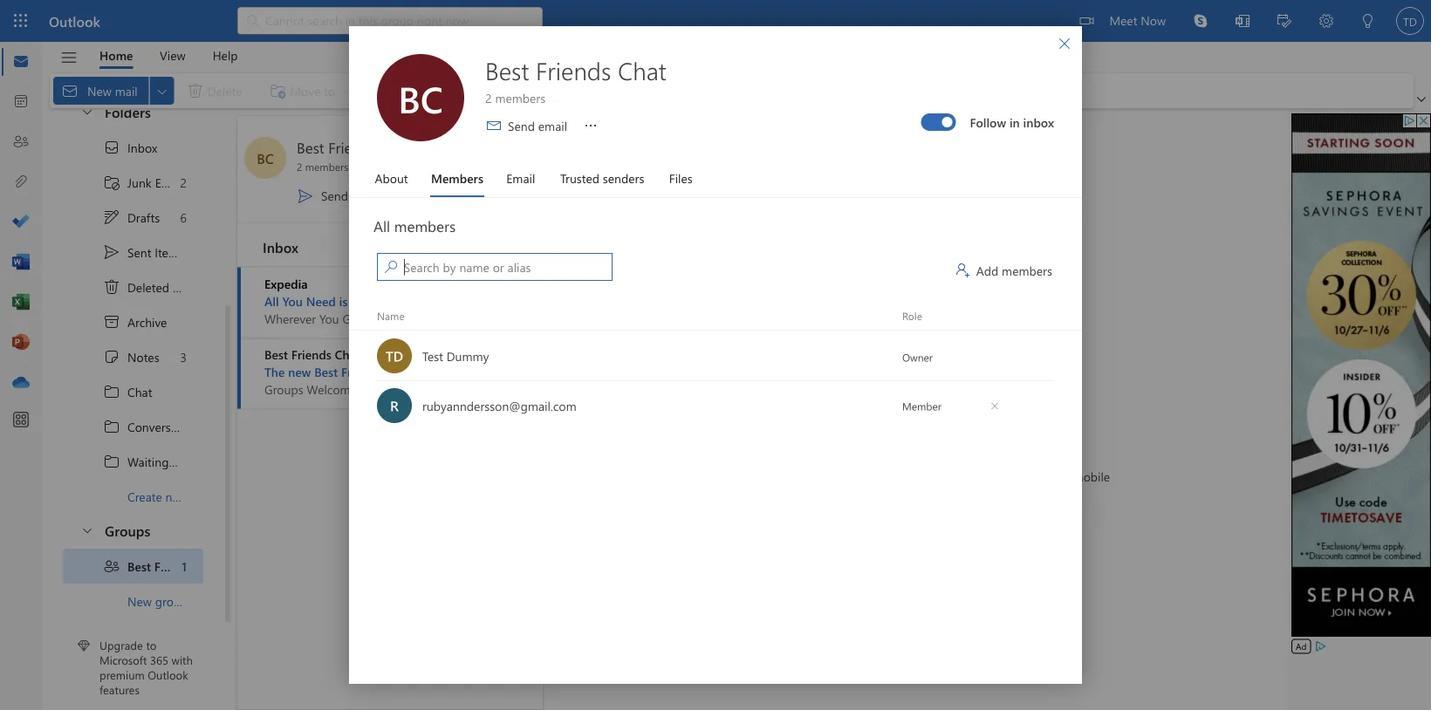 Task type: vqa. For each thing, say whether or not it's contained in the screenshot.


Task type: locate. For each thing, give the bounding box(es) containing it.
 tree item
[[63, 549, 203, 584]]

0 vertical spatial 
[[297, 187, 314, 205]]

1 horizontal spatial with
[[821, 468, 843, 485]]

all
[[374, 216, 390, 236], [264, 293, 279, 309], [470, 311, 483, 327]]

inbox right 
[[127, 140, 157, 156]]

read
[[452, 82, 476, 98]]

2 right read
[[485, 90, 492, 106]]

0 vertical spatial send
[[508, 117, 535, 133]]

items right sent
[[155, 245, 184, 261]]

image of best friends chat image
[[377, 54, 464, 145]]

0 vertical spatial email
[[538, 117, 567, 133]]

0 horizontal spatial inbox
[[127, 140, 157, 156]]

1 horizontal spatial bc
[[398, 73, 443, 122]]

group right the new
[[155, 594, 188, 610]]

1 vertical spatial 
[[103, 418, 120, 436]]

best friends chat button
[[293, 137, 410, 160]]

wed
[[438, 365, 459, 379]]

1 vertical spatial one
[[554, 311, 576, 327]]

0 vertical spatial new
[[288, 364, 311, 380]]

1 vertical spatial to
[[146, 638, 156, 653]]

1 vertical spatial 
[[103, 244, 120, 261]]

best up 2 members popup button
[[297, 137, 324, 157]]

 down 2 members popup button
[[297, 187, 314, 205]]

0 vertical spatial 
[[1058, 37, 1072, 51]]

 sent items
[[103, 244, 184, 261]]

mail image
[[12, 53, 30, 71]]

members down  "button"
[[394, 216, 456, 236]]

1 horizontal spatial send
[[508, 117, 535, 133]]

0 vertical spatial key.
[[377, 293, 399, 309]]

2 horizontal spatial is
[[542, 311, 551, 327]]

help button
[[200, 42, 251, 69]]

all for all members
[[374, 216, 390, 236]]

the new best friends chat group is ready
[[264, 364, 493, 380]]

td
[[386, 346, 403, 365]]

best friends chat
[[297, 137, 410, 157], [264, 346, 360, 363]]

one up test dummy image
[[554, 311, 576, 327]]

excel image
[[12, 294, 30, 312]]

 left folders
[[80, 105, 94, 119]]

 inside message list section
[[297, 187, 314, 205]]

all inside members region
[[374, 216, 390, 236]]

0 horizontal spatial send
[[321, 188, 348, 204]]

0 horizontal spatial with
[[172, 653, 193, 668]]

0 horizontal spatial one
[[351, 293, 374, 309]]

member cell
[[885, 392, 1054, 420]]

0 vertical spatial need
[[306, 293, 336, 309]]

365
[[150, 653, 168, 668]]

0 vertical spatial  button
[[1047, 26, 1082, 61]]

 button
[[72, 96, 101, 128], [72, 514, 101, 547]]

0 horizontal spatial  button
[[983, 392, 1007, 420]]

 inside "tree item"
[[103, 244, 120, 261]]

files image
[[12, 174, 30, 191]]

1 vertical spatial  button
[[72, 514, 101, 547]]

friends up the new best friends chat group is ready
[[291, 346, 331, 363]]

1 horizontal spatial 2
[[297, 160, 302, 174]]

row containing name
[[349, 302, 1082, 331]]

0 horizontal spatial wherever
[[264, 311, 316, 327]]

onedrive image
[[12, 374, 30, 392]]

Search by name or alias text field
[[404, 253, 599, 281]]

2 wherever from the left
[[364, 311, 416, 327]]

0 vertical spatial items
[[155, 245, 184, 261]]

new inside tree item
[[165, 489, 188, 505]]

0 vertical spatial with
[[821, 468, 843, 485]]

outlook left mobile
[[1026, 468, 1070, 485]]

 button
[[51, 43, 86, 72]]

1 horizontal spatial  button
[[1047, 26, 1082, 61]]

friends up 2 members
[[328, 137, 376, 157]]

 inside groups tree item
[[80, 524, 94, 538]]

 inside the member cell
[[991, 402, 999, 411]]

 for  send email
[[297, 187, 314, 205]]

1 horizontal spatial 
[[1058, 37, 1072, 51]]

 tree item
[[63, 165, 203, 200]]

items inside  sent items
[[155, 245, 184, 261]]

inbox
[[127, 140, 157, 156], [263, 237, 298, 256]]

members right add
[[1002, 262, 1052, 278]]

move & delete group
[[53, 73, 353, 108]]

2 members button
[[293, 160, 349, 174]]

1 vertical spatial all
[[264, 293, 279, 309]]

3
[[180, 349, 187, 365]]

with for code
[[821, 468, 843, 485]]

wherever up td
[[364, 311, 416, 327]]

premium features image
[[78, 640, 90, 652]]

best friends chat inside message list no items selected 'list box'
[[264, 346, 360, 363]]

email
[[506, 170, 535, 186], [155, 175, 184, 191]]

2 vertical spatial 
[[103, 453, 120, 471]]

one
[[351, 293, 374, 309], [554, 311, 576, 327]]

1  tree item from the top
[[63, 375, 203, 410]]

mobile
[[1073, 468, 1110, 485]]

best friends chat up the
[[264, 346, 360, 363]]

 for groups
[[80, 524, 94, 538]]

0 vertical spatial  button
[[72, 96, 101, 128]]

groups tree item
[[63, 514, 203, 549]]

0 horizontal spatial email
[[155, 175, 184, 191]]

all right stay.
[[470, 311, 483, 327]]

2 horizontal spatial 2
[[485, 90, 492, 106]]

members region
[[349, 198, 1082, 504]]

0 vertical spatial ad
[[467, 278, 477, 290]]

stay.
[[442, 311, 466, 327]]

drafts
[[127, 210, 160, 226]]

email down  send email
[[506, 170, 535, 186]]

owner
[[902, 350, 933, 364]]

 button for folders
[[72, 96, 101, 128]]

1 horizontal spatial group
[[414, 364, 447, 380]]

home
[[99, 47, 133, 63]]

message list section
[[237, 116, 601, 710]]

friends inside popup button
[[328, 137, 376, 157]]

1 horizontal spatial inbox
[[263, 237, 298, 256]]

 button for groups
[[72, 514, 101, 547]]

1 vertical spatial outlook
[[1026, 468, 1070, 485]]

 archive
[[103, 314, 167, 331]]

2  from the top
[[80, 524, 94, 538]]

1 horizontal spatial to
[[955, 468, 966, 485]]

0 vertical spatial 
[[103, 384, 120, 401]]

1 vertical spatial best friends chat
[[264, 346, 360, 363]]

0 horizontal spatial 
[[991, 402, 999, 411]]

notes
[[127, 349, 159, 365]]


[[385, 261, 397, 273]]

2 vertical spatial outlook
[[148, 667, 188, 683]]

 up the create new folder tree item
[[103, 453, 120, 471]]

tree
[[63, 130, 223, 514]]

outlook right premium
[[148, 667, 188, 683]]

go.
[[342, 311, 361, 327]]

 down  chat
[[103, 418, 120, 436]]

bc
[[398, 73, 443, 122], [257, 148, 274, 167]]

 tree item down  chat
[[63, 410, 203, 445]]

to
[[955, 468, 966, 485], [146, 638, 156, 653]]

need down expedia
[[306, 293, 336, 309]]

friends up  send email
[[536, 54, 611, 86]]

new group
[[127, 594, 188, 610]]


[[1080, 14, 1094, 28]]

0 horizontal spatial need
[[306, 293, 336, 309]]

key.
[[377, 293, 399, 309], [580, 311, 601, 327]]

qr
[[771, 468, 787, 485]]

in
[[1010, 114, 1020, 130]]

set your advertising preferences image
[[1314, 640, 1328, 654]]

0 vertical spatial is
[[339, 293, 348, 309]]

email down best friends chat 2 members
[[538, 117, 567, 133]]

all down  button
[[374, 216, 390, 236]]

 tree item
[[63, 375, 203, 410], [63, 410, 203, 445], [63, 445, 205, 480]]

best friends chat image
[[244, 137, 286, 179]]

members inside message list section
[[305, 160, 349, 174]]

1 horizontal spatial outlook
[[148, 667, 188, 683]]

 button inside groups tree item
[[72, 514, 101, 547]]

1 vertical spatial new
[[165, 489, 188, 505]]

0 vertical spatial best friends chat
[[297, 137, 410, 157]]

chat
[[618, 54, 666, 86], [380, 137, 410, 157], [335, 346, 360, 363], [385, 364, 410, 380], [127, 384, 152, 400]]

your
[[847, 468, 871, 485]]

1 vertical spatial need
[[510, 311, 539, 327]]

rubyanndersson@gmail.com image
[[377, 388, 885, 423]]

with right the 365
[[172, 653, 193, 668]]

members up  send email
[[495, 90, 546, 106]]

email down the about
[[351, 188, 381, 204]]

row group
[[349, 331, 1082, 431]]

email inside  junk email 2
[[155, 175, 184, 191]]

friends
[[536, 54, 611, 86], [328, 137, 376, 157], [291, 346, 331, 363], [341, 364, 381, 380]]

name
[[377, 309, 405, 323]]

0 vertical spatial all
[[374, 216, 390, 236]]

members inside button
[[1002, 262, 1052, 278]]

with for 365
[[172, 653, 193, 668]]

1  from the top
[[80, 105, 94, 119]]

new inside message list no items selected 'list box'
[[288, 364, 311, 380]]

best friends chat up 2 members
[[297, 137, 410, 157]]

row
[[349, 302, 1082, 331]]

1 vertical spatial 
[[80, 524, 94, 538]]

0 vertical spatial to
[[955, 468, 966, 485]]

0 vertical spatial bc
[[398, 73, 443, 122]]


[[103, 349, 120, 366]]

you right stay.
[[487, 311, 507, 327]]

 tree item down  notes
[[63, 375, 203, 410]]

0 vertical spatial 2
[[485, 90, 492, 106]]

1 vertical spatial 
[[991, 402, 999, 411]]

3  from the top
[[103, 453, 120, 471]]

help
[[213, 47, 238, 63]]

one up the go. on the top left of page
[[351, 293, 374, 309]]

 button
[[419, 177, 454, 215]]

 send email
[[487, 117, 567, 133]]

send inside  send email
[[321, 188, 348, 204]]

 tree item
[[63, 235, 203, 270]]

you
[[282, 293, 303, 309], [319, 311, 339, 327], [419, 311, 439, 327], [487, 311, 507, 327]]

bc inside image of best friends chat
[[398, 73, 443, 122]]

1 vertical spatial bc
[[257, 148, 274, 167]]

0 vertical spatial inbox
[[127, 140, 157, 156]]

friends left td
[[341, 364, 381, 380]]


[[80, 105, 94, 119], [80, 524, 94, 538]]

outlook banner
[[0, 0, 1431, 42]]

send inside bc dialog
[[508, 117, 535, 133]]


[[297, 187, 314, 205], [103, 244, 120, 261]]


[[103, 384, 120, 401], [103, 418, 120, 436], [103, 453, 120, 471]]

 mark all as read
[[370, 82, 476, 99]]


[[370, 82, 387, 99]]


[[103, 139, 120, 157]]

0 horizontal spatial to
[[146, 638, 156, 653]]

6
[[180, 210, 187, 226]]

is down search by name or alias text box
[[542, 311, 551, 327]]

1 horizontal spatial email
[[506, 170, 535, 186]]

1 vertical spatial key.
[[580, 311, 601, 327]]

2 vertical spatial is
[[450, 364, 459, 380]]

1 vertical spatial items
[[173, 279, 202, 296]]

tab list
[[86, 42, 251, 69]]

tree containing 
[[63, 130, 223, 514]]

1 vertical spatial  button
[[983, 392, 1007, 420]]

1 horizontal spatial ad
[[1296, 641, 1307, 652]]

new right the
[[288, 364, 311, 380]]

0 vertical spatial outlook
[[49, 11, 100, 30]]


[[487, 118, 501, 132]]

1 horizontal spatial key.
[[580, 311, 601, 327]]

wherever
[[264, 311, 316, 327], [364, 311, 416, 327]]

1 vertical spatial 2
[[297, 160, 302, 174]]

2 vertical spatial all
[[470, 311, 483, 327]]

all you need is one key. wherever you go. wherever you stay. all you need is one key.
[[264, 293, 601, 327]]


[[60, 48, 78, 67]]

0 horizontal spatial all
[[264, 293, 279, 309]]

phone
[[874, 468, 909, 485]]

 left groups
[[80, 524, 94, 538]]

2 horizontal spatial outlook
[[1026, 468, 1070, 485]]

wed 11:00 am
[[438, 365, 504, 379]]

1 horizontal spatial wherever
[[364, 311, 416, 327]]

 tree item up create
[[63, 445, 205, 480]]

0 vertical spatial group
[[414, 364, 447, 380]]

 button left folders
[[72, 96, 101, 128]]

0 horizontal spatial ad
[[467, 278, 477, 290]]

 send email
[[297, 187, 381, 205]]

new for create
[[165, 489, 188, 505]]

inbox up expedia
[[263, 237, 298, 256]]

1 vertical spatial group
[[155, 594, 188, 610]]

1 vertical spatial ad
[[1296, 641, 1307, 652]]

 inside folders tree item
[[80, 105, 94, 119]]

row group containing td
[[349, 331, 1082, 431]]

deleted
[[127, 279, 169, 296]]

outlook inside banner
[[49, 11, 100, 30]]

sent
[[127, 245, 151, 261]]

 left sent
[[103, 244, 120, 261]]

1 horizontal spatial 
[[297, 187, 314, 205]]

inbox inside message list section
[[263, 237, 298, 256]]

email inside  send email
[[351, 188, 381, 204]]

2 vertical spatial 2
[[180, 175, 187, 191]]

new left the 'folder'
[[165, 489, 188, 505]]

send right 
[[508, 117, 535, 133]]

follow in inbox image
[[942, 117, 952, 127]]

 button
[[413, 139, 441, 158]]

more apps image
[[12, 412, 30, 429]]

tab list containing home
[[86, 42, 251, 69]]

need down search by name or alias text box
[[510, 311, 539, 327]]

2
[[485, 90, 492, 106], [297, 160, 302, 174], [180, 175, 187, 191]]

0 vertical spatial 
[[80, 105, 94, 119]]

members up  send email
[[305, 160, 349, 174]]

best right read
[[485, 54, 529, 86]]

2 inside  junk email 2
[[180, 175, 187, 191]]

1 horizontal spatial is
[[450, 364, 459, 380]]

to right camera
[[955, 468, 966, 485]]

0 horizontal spatial email
[[351, 188, 381, 204]]

key. up test dummy image
[[580, 311, 601, 327]]

best
[[485, 54, 529, 86], [297, 137, 324, 157], [264, 346, 288, 363], [314, 364, 338, 380]]

0 horizontal spatial new
[[165, 489, 188, 505]]

1 vertical spatial email
[[351, 188, 381, 204]]

0 horizontal spatial 
[[103, 244, 120, 261]]

is left the 11:00
[[450, 364, 459, 380]]

all down expedia
[[264, 293, 279, 309]]

folders tree item
[[63, 96, 203, 130]]

2 for junk
[[180, 175, 187, 191]]

to right upgrade
[[146, 638, 156, 653]]

with
[[821, 468, 843, 485], [172, 653, 193, 668]]

inbox
[[1023, 114, 1054, 130]]

1 horizontal spatial email
[[538, 117, 567, 133]]

group right td
[[414, 364, 447, 380]]

1  button from the top
[[72, 96, 101, 128]]

 button inside folders tree item
[[72, 96, 101, 128]]

outlook
[[49, 11, 100, 30], [1026, 468, 1070, 485], [148, 667, 188, 683]]

wherever down expedia
[[264, 311, 316, 327]]

1 vertical spatial send
[[321, 188, 348, 204]]

2  button from the top
[[72, 514, 101, 547]]

2 right best friends chat icon
[[297, 160, 302, 174]]

to inside upgrade to microsoft 365 with premium outlook features
[[146, 638, 156, 653]]

1 horizontal spatial all
[[374, 216, 390, 236]]

email for 
[[538, 117, 567, 133]]

email inside bc dialog
[[538, 117, 567, 133]]


[[103, 279, 120, 296]]

ad up all you need is one key. wherever you go. wherever you stay. all you need is one key.
[[467, 278, 477, 290]]

ad left the set your advertising preferences image
[[1296, 641, 1307, 652]]

items inside the  deleted items
[[173, 279, 202, 296]]

is
[[339, 293, 348, 309], [542, 311, 551, 327], [450, 364, 459, 380]]

0 horizontal spatial outlook
[[49, 11, 100, 30]]

outlook up 
[[49, 11, 100, 30]]

best inside best friends chat 2 members
[[485, 54, 529, 86]]

microsoft
[[99, 653, 147, 668]]

0 horizontal spatial 2
[[180, 175, 187, 191]]

 down 
[[103, 384, 120, 401]]

1 vertical spatial with
[[172, 653, 193, 668]]

1 vertical spatial is
[[542, 311, 551, 327]]

 for folders
[[80, 105, 94, 119]]

key. down 
[[377, 293, 399, 309]]

 button
[[501, 235, 525, 260]]

 button up download
[[983, 392, 1007, 420]]

with left your
[[821, 468, 843, 485]]

2  from the top
[[103, 418, 120, 436]]

1 horizontal spatial new
[[288, 364, 311, 380]]

0 horizontal spatial bc
[[257, 148, 274, 167]]

with inside upgrade to microsoft 365 with premium outlook features
[[172, 653, 193, 668]]

0 horizontal spatial group
[[155, 594, 188, 610]]

items
[[155, 245, 184, 261], [173, 279, 202, 296]]

row inside bc application
[[349, 302, 1082, 331]]


[[420, 140, 434, 154]]

powerpoint image
[[12, 334, 30, 352]]

left-rail-appbar navigation
[[3, 42, 38, 403]]

is up the go. on the top left of page
[[339, 293, 348, 309]]

1 vertical spatial inbox
[[263, 237, 298, 256]]

you down expedia
[[282, 293, 303, 309]]


[[505, 241, 521, 257]]

view button
[[147, 42, 199, 69]]

items right deleted
[[173, 279, 202, 296]]

send down 2 members
[[321, 188, 348, 204]]

 button
[[1047, 26, 1082, 61], [983, 392, 1007, 420]]

2 up 6
[[180, 175, 187, 191]]

group
[[414, 364, 447, 380], [155, 594, 188, 610]]

inbox inside  inbox
[[127, 140, 157, 156]]

best inside popup button
[[297, 137, 324, 157]]

0 horizontal spatial key.
[[377, 293, 399, 309]]

 button left meet
[[1047, 26, 1082, 61]]

 button left groups
[[72, 514, 101, 547]]

camera
[[912, 468, 951, 485]]

email right junk
[[155, 175, 184, 191]]

1  from the top
[[103, 384, 120, 401]]

 tree item
[[63, 270, 203, 305]]

2 inside best friends chat 2 members
[[485, 90, 492, 106]]



Task type: describe. For each thing, give the bounding box(es) containing it.
group inside 'tree item'
[[155, 594, 188, 610]]

 for  button within the members list grid
[[991, 402, 999, 411]]

 tree item
[[63, 340, 203, 375]]

senders
[[603, 170, 644, 186]]

 button
[[384, 177, 419, 215]]

0 vertical spatial one
[[351, 293, 374, 309]]

download
[[969, 468, 1023, 485]]

role
[[902, 309, 922, 323]]

bc application
[[0, 0, 1431, 710]]

email for 
[[351, 188, 381, 204]]

 for  sent items
[[103, 244, 120, 261]]

 junk email 2
[[103, 174, 187, 192]]

 chat
[[103, 384, 152, 401]]

members inside best friends chat 2 members
[[495, 90, 546, 106]]

members for all members
[[394, 216, 456, 236]]

scan
[[722, 468, 747, 485]]

new for the
[[288, 364, 311, 380]]


[[428, 187, 445, 205]]

all
[[422, 82, 434, 98]]

folders
[[105, 102, 151, 121]]

best up the
[[264, 346, 288, 363]]

waiting4reply
[[127, 454, 205, 470]]

best right the
[[314, 364, 338, 380]]

role cell
[[885, 309, 922, 323]]

you left stay.
[[419, 311, 439, 327]]

bc inside best friends chat icon
[[257, 148, 274, 167]]

bc button
[[244, 137, 286, 179]]

people image
[[12, 134, 30, 151]]

 notes
[[103, 349, 159, 366]]

rubyanndersson@gmail.com
[[422, 398, 577, 414]]

junk
[[127, 175, 152, 191]]

add members button
[[948, 253, 1082, 288]]

outlook link
[[49, 0, 100, 42]]

upgrade to microsoft 365 with premium outlook features
[[99, 638, 193, 697]]

archive
[[127, 314, 167, 331]]

name cell
[[377, 309, 885, 323]]

members for 2 members
[[305, 160, 349, 174]]

meet
[[1110, 12, 1137, 28]]

all members
[[374, 216, 456, 236]]

trusted
[[560, 170, 600, 186]]

 deleted items
[[103, 279, 202, 296]]

tree inside bc application
[[63, 130, 223, 514]]

 inbox
[[103, 139, 157, 157]]

view
[[160, 47, 186, 63]]

email inside button
[[506, 170, 535, 186]]

members list grid
[[349, 302, 1082, 431]]

 tree item
[[63, 200, 203, 235]]

test dummy image
[[377, 339, 885, 374]]

test dummy
[[422, 348, 489, 364]]

now
[[1141, 12, 1166, 28]]

new group tree item
[[63, 584, 203, 619]]

add members
[[976, 262, 1052, 278]]

2 for friends
[[485, 90, 492, 106]]

r
[[390, 396, 399, 415]]

 tree item
[[63, 130, 203, 165]]

meet now
[[1110, 12, 1166, 28]]

members
[[431, 170, 483, 186]]

dummy
[[447, 348, 489, 364]]

about
[[375, 170, 408, 186]]

 button inside members list grid
[[983, 392, 1007, 420]]

email button
[[498, 159, 543, 197]]

files
[[669, 170, 693, 186]]

member
[[902, 399, 942, 413]]

the
[[264, 364, 285, 380]]

1 wherever from the left
[[264, 311, 316, 327]]

group inside message list no items selected 'list box'
[[414, 364, 447, 380]]

members for add members
[[1002, 262, 1052, 278]]

upgrade
[[99, 638, 143, 653]]

friends inside best friends chat 2 members
[[536, 54, 611, 86]]

3  tree item from the top
[[63, 445, 205, 480]]

items for 
[[173, 279, 202, 296]]

items for 
[[155, 245, 184, 261]]

chat inside best friends chat 2 members
[[618, 54, 666, 86]]

expanded profile pane navigation menu for best friends chat tab list
[[349, 159, 1082, 198]]

 for  waiting4reply
[[103, 453, 120, 471]]

premium
[[99, 667, 145, 683]]

home button
[[86, 42, 146, 69]]

calendar image
[[12, 93, 30, 111]]

 tree item
[[63, 305, 203, 340]]

files button
[[661, 159, 701, 197]]

1
[[182, 559, 187, 575]]

add
[[976, 262, 999, 278]]


[[103, 314, 120, 331]]

message list no items selected list box
[[237, 267, 601, 710]]

create new folder
[[127, 489, 223, 505]]

best friends chat inside popup button
[[297, 137, 410, 157]]

features
[[99, 682, 140, 697]]

ready
[[462, 364, 493, 380]]

folder
[[191, 489, 223, 505]]

follow
[[970, 114, 1006, 130]]

0 horizontal spatial is
[[339, 293, 348, 309]]

trusted senders button
[[550, 159, 654, 197]]

all for all you need is one key. wherever you go. wherever you stay. all you need is one key.
[[264, 293, 279, 309]]

row group inside bc application
[[349, 331, 1082, 431]]

 drafts
[[103, 209, 160, 226]]

outlook inside upgrade to microsoft 365 with premium outlook features
[[148, 667, 188, 683]]

 for  button to the right
[[1058, 37, 1072, 51]]

members button
[[423, 159, 491, 197]]

about button
[[367, 159, 416, 197]]

chat inside popup button
[[380, 137, 410, 157]]

send for 
[[321, 188, 348, 204]]

chat inside  chat
[[127, 384, 152, 400]]

2 inside message list section
[[297, 160, 302, 174]]

as
[[437, 82, 449, 98]]

 for 
[[103, 418, 120, 436]]

 for  chat
[[103, 384, 120, 401]]

1 horizontal spatial one
[[554, 311, 576, 327]]

follow in inbox
[[970, 114, 1054, 130]]

mark
[[391, 82, 418, 98]]

2  tree item from the top
[[63, 410, 203, 445]]

the
[[750, 468, 768, 485]]

you left the go. on the top left of page
[[319, 311, 339, 327]]


[[393, 187, 410, 205]]

ad inside message list no items selected 'list box'
[[467, 278, 477, 290]]

test
[[422, 348, 443, 364]]


[[103, 209, 120, 226]]

bc dialog
[[349, 26, 1082, 684]]

send for 
[[508, 117, 535, 133]]

2 horizontal spatial all
[[470, 311, 483, 327]]

1 horizontal spatial need
[[510, 311, 539, 327]]


[[103, 174, 120, 192]]

create
[[127, 489, 162, 505]]


[[103, 558, 120, 576]]

11:00
[[462, 365, 485, 379]]

new
[[127, 594, 152, 610]]

word image
[[12, 254, 30, 271]]

create new folder tree item
[[63, 480, 223, 514]]

to do image
[[12, 214, 30, 231]]



